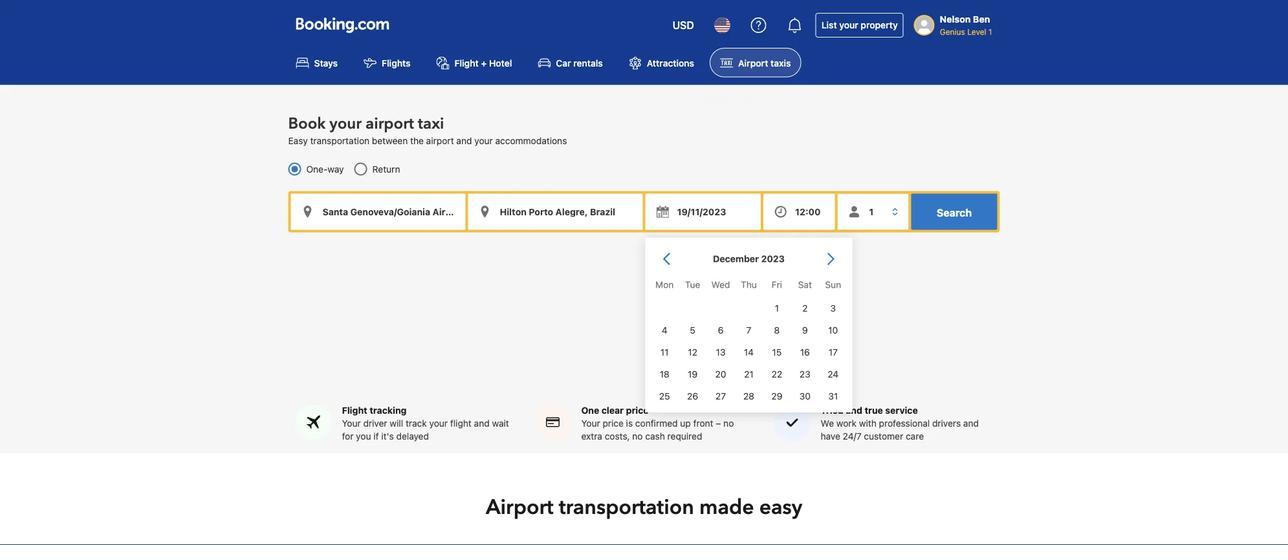 Task type: describe. For each thing, give the bounding box(es) containing it.
up
[[680, 418, 691, 429]]

22
[[772, 369, 783, 380]]

1 button
[[763, 298, 791, 320]]

2023
[[761, 254, 785, 264]]

driver
[[363, 418, 387, 429]]

list your property link
[[816, 13, 904, 38]]

property
[[861, 20, 898, 30]]

genius
[[940, 27, 965, 36]]

10
[[829, 325, 838, 336]]

5 button
[[679, 320, 707, 342]]

car rentals link
[[528, 48, 613, 77]]

27 button
[[707, 386, 735, 408]]

24 button
[[819, 364, 847, 386]]

professional
[[879, 418, 930, 429]]

10 button
[[819, 320, 847, 342]]

airport for airport transportation made easy
[[486, 494, 554, 522]]

11 button
[[651, 342, 679, 364]]

your inside 'flight tracking your driver will track your flight and wait for you if it's delayed'
[[429, 418, 448, 429]]

wed
[[712, 279, 730, 290]]

26
[[687, 391, 698, 402]]

12
[[688, 347, 698, 358]]

flight for flight tracking your driver will track your flight and wait for you if it's delayed
[[342, 406, 367, 416]]

attractions link
[[619, 48, 705, 77]]

return
[[373, 164, 400, 174]]

car rentals
[[556, 57, 603, 68]]

25 button
[[651, 386, 679, 408]]

your right book
[[330, 113, 362, 134]]

way
[[328, 164, 344, 174]]

29
[[772, 391, 783, 402]]

hotel
[[489, 57, 512, 68]]

27
[[716, 391, 726, 402]]

tried and true service we work with professional drivers and have 24/7 customer care
[[821, 406, 979, 442]]

16
[[800, 347, 810, 358]]

usd
[[673, 19, 694, 31]]

–
[[716, 418, 721, 429]]

required
[[668, 431, 703, 442]]

search button
[[912, 194, 998, 230]]

0 vertical spatial price
[[626, 406, 649, 416]]

20
[[716, 369, 726, 380]]

3 button
[[819, 298, 847, 320]]

and right drivers
[[964, 418, 979, 429]]

17
[[829, 347, 838, 358]]

for
[[342, 431, 354, 442]]

usd button
[[665, 10, 702, 41]]

care
[[906, 431, 924, 442]]

nelson
[[940, 14, 971, 25]]

flight + hotel link
[[426, 48, 523, 77]]

list
[[822, 20, 837, 30]]

wait
[[492, 418, 509, 429]]

will
[[390, 418, 403, 429]]

19/11/2023
[[677, 206, 726, 217]]

between
[[372, 135, 408, 146]]

0 horizontal spatial price
[[603, 418, 624, 429]]

true
[[865, 406, 883, 416]]

5
[[690, 325, 696, 336]]

the
[[410, 135, 424, 146]]

Enter destination text field
[[468, 194, 643, 230]]

it's
[[381, 431, 394, 442]]

22 button
[[763, 364, 791, 386]]

28 button
[[735, 386, 763, 408]]

9 button
[[791, 320, 819, 342]]

8 button
[[763, 320, 791, 342]]

6 button
[[707, 320, 735, 342]]

1 vertical spatial no
[[633, 431, 643, 442]]

15 button
[[763, 342, 791, 364]]

flight + hotel
[[455, 57, 512, 68]]

flight for flight + hotel
[[455, 57, 479, 68]]

1 horizontal spatial airport
[[426, 135, 454, 146]]

mon
[[656, 279, 674, 290]]

24/7
[[843, 431, 862, 442]]

1 inside nelson ben genius level 1
[[989, 27, 992, 36]]

your inside one clear price your price is confirmed up front – no extra costs, no cash required
[[582, 418, 600, 429]]

is
[[626, 418, 633, 429]]

16 button
[[791, 342, 819, 364]]

26 button
[[679, 386, 707, 408]]

easy
[[288, 135, 308, 146]]

and up work
[[846, 406, 863, 416]]

flights link
[[353, 48, 421, 77]]

flight tracking your driver will track your flight and wait for you if it's delayed
[[342, 406, 509, 442]]

9
[[802, 325, 808, 336]]

14
[[744, 347, 754, 358]]

21
[[744, 369, 754, 380]]

31
[[829, 391, 838, 402]]

you
[[356, 431, 371, 442]]

nelson ben genius level 1
[[940, 14, 992, 36]]



Task type: vqa. For each thing, say whether or not it's contained in the screenshot.
THE USD button
yes



Task type: locate. For each thing, give the bounding box(es) containing it.
1 vertical spatial airport
[[486, 494, 554, 522]]

sun
[[825, 279, 841, 290]]

7
[[747, 325, 752, 336]]

attractions
[[647, 57, 694, 68]]

1 vertical spatial airport
[[426, 135, 454, 146]]

have
[[821, 431, 841, 442]]

0 horizontal spatial airport
[[366, 113, 414, 134]]

confirmed
[[636, 418, 678, 429]]

and
[[457, 135, 472, 146], [846, 406, 863, 416], [474, 418, 490, 429], [964, 418, 979, 429]]

13 button
[[707, 342, 735, 364]]

1 right the level
[[989, 27, 992, 36]]

ben
[[973, 14, 990, 25]]

made
[[700, 494, 754, 522]]

0 horizontal spatial airport
[[486, 494, 554, 522]]

25
[[659, 391, 670, 402]]

fri
[[772, 279, 783, 290]]

30
[[800, 391, 811, 402]]

13
[[716, 347, 726, 358]]

20 button
[[707, 364, 735, 386]]

12:00 button
[[764, 194, 835, 230]]

4 button
[[651, 320, 679, 342]]

1 horizontal spatial no
[[724, 418, 734, 429]]

flight left +
[[455, 57, 479, 68]]

3
[[831, 303, 836, 314]]

31 button
[[819, 386, 847, 408]]

19 button
[[679, 364, 707, 386]]

costs,
[[605, 431, 630, 442]]

1 horizontal spatial flight
[[455, 57, 479, 68]]

19
[[688, 369, 698, 380]]

21 button
[[735, 364, 763, 386]]

and left wait
[[474, 418, 490, 429]]

0 vertical spatial no
[[724, 418, 734, 429]]

clear
[[602, 406, 624, 416]]

flight inside 'flight tracking your driver will track your flight and wait for you if it's delayed'
[[342, 406, 367, 416]]

december 2023
[[713, 254, 785, 264]]

1 vertical spatial 1
[[775, 303, 779, 314]]

with
[[859, 418, 877, 429]]

track
[[406, 418, 427, 429]]

no right –
[[724, 418, 734, 429]]

Enter pick-up location text field
[[291, 194, 466, 230]]

and inside book your airport taxi easy transportation between the airport and your accommodations
[[457, 135, 472, 146]]

airport taxis
[[738, 57, 791, 68]]

your right list
[[840, 20, 859, 30]]

customer
[[864, 431, 904, 442]]

29 button
[[763, 386, 791, 408]]

book
[[288, 113, 326, 134]]

1 vertical spatial price
[[603, 418, 624, 429]]

sat
[[798, 279, 812, 290]]

0 horizontal spatial 1
[[775, 303, 779, 314]]

and inside 'flight tracking your driver will track your flight and wait for you if it's delayed'
[[474, 418, 490, 429]]

1 horizontal spatial airport
[[738, 57, 768, 68]]

taxis
[[771, 57, 791, 68]]

28
[[744, 391, 755, 402]]

1
[[989, 27, 992, 36], [775, 303, 779, 314]]

0 vertical spatial airport
[[366, 113, 414, 134]]

0 horizontal spatial your
[[342, 418, 361, 429]]

1 vertical spatial transportation
[[559, 494, 694, 522]]

price up is
[[626, 406, 649, 416]]

1 horizontal spatial 1
[[989, 27, 992, 36]]

17 button
[[819, 342, 847, 364]]

18
[[660, 369, 670, 380]]

book your airport taxi easy transportation between the airport and your accommodations
[[288, 113, 567, 146]]

tue
[[685, 279, 701, 290]]

car
[[556, 57, 571, 68]]

list your property
[[822, 20, 898, 30]]

booking.com online hotel reservations image
[[296, 17, 389, 33]]

transportation
[[310, 135, 370, 146], [559, 494, 694, 522]]

if
[[374, 431, 379, 442]]

price down clear
[[603, 418, 624, 429]]

2 your from the left
[[582, 418, 600, 429]]

1 horizontal spatial price
[[626, 406, 649, 416]]

1 inside button
[[775, 303, 779, 314]]

search
[[937, 206, 972, 219]]

your up the for in the bottom left of the page
[[342, 418, 361, 429]]

30 button
[[791, 386, 819, 408]]

airport down taxi
[[426, 135, 454, 146]]

1 vertical spatial flight
[[342, 406, 367, 416]]

airport
[[738, 57, 768, 68], [486, 494, 554, 522]]

4
[[662, 325, 668, 336]]

your down 'one'
[[582, 418, 600, 429]]

12:00
[[796, 206, 821, 217]]

drivers
[[933, 418, 961, 429]]

tried
[[821, 406, 844, 416]]

no down is
[[633, 431, 643, 442]]

15
[[772, 347, 782, 358]]

18 button
[[651, 364, 679, 386]]

7 button
[[735, 320, 763, 342]]

easy
[[760, 494, 803, 522]]

airport for airport taxis
[[738, 57, 768, 68]]

2
[[803, 303, 808, 314]]

11
[[661, 347, 669, 358]]

transportation inside book your airport taxi easy transportation between the airport and your accommodations
[[310, 135, 370, 146]]

0 horizontal spatial transportation
[[310, 135, 370, 146]]

airport taxis link
[[710, 48, 801, 77]]

23 button
[[791, 364, 819, 386]]

1 horizontal spatial transportation
[[559, 494, 694, 522]]

0 vertical spatial transportation
[[310, 135, 370, 146]]

airport
[[366, 113, 414, 134], [426, 135, 454, 146]]

cash
[[645, 431, 665, 442]]

0 vertical spatial airport
[[738, 57, 768, 68]]

flight up driver
[[342, 406, 367, 416]]

thu
[[741, 279, 757, 290]]

0 horizontal spatial no
[[633, 431, 643, 442]]

0 vertical spatial flight
[[455, 57, 479, 68]]

1 horizontal spatial your
[[582, 418, 600, 429]]

flight
[[450, 418, 472, 429]]

and right the
[[457, 135, 472, 146]]

0 vertical spatial 1
[[989, 27, 992, 36]]

airport transportation made easy
[[486, 494, 803, 522]]

12 button
[[679, 342, 707, 364]]

one clear price your price is confirmed up front – no extra costs, no cash required
[[582, 406, 734, 442]]

0 horizontal spatial flight
[[342, 406, 367, 416]]

december
[[713, 254, 759, 264]]

2 button
[[791, 298, 819, 320]]

your inside 'flight tracking your driver will track your flight and wait for you if it's delayed'
[[342, 418, 361, 429]]

14 button
[[735, 342, 763, 364]]

we
[[821, 418, 834, 429]]

airport up between on the top left of the page
[[366, 113, 414, 134]]

1 up 8
[[775, 303, 779, 314]]

front
[[694, 418, 714, 429]]

your right track
[[429, 418, 448, 429]]

your left accommodations on the top left of page
[[475, 135, 493, 146]]

1 your from the left
[[342, 418, 361, 429]]



